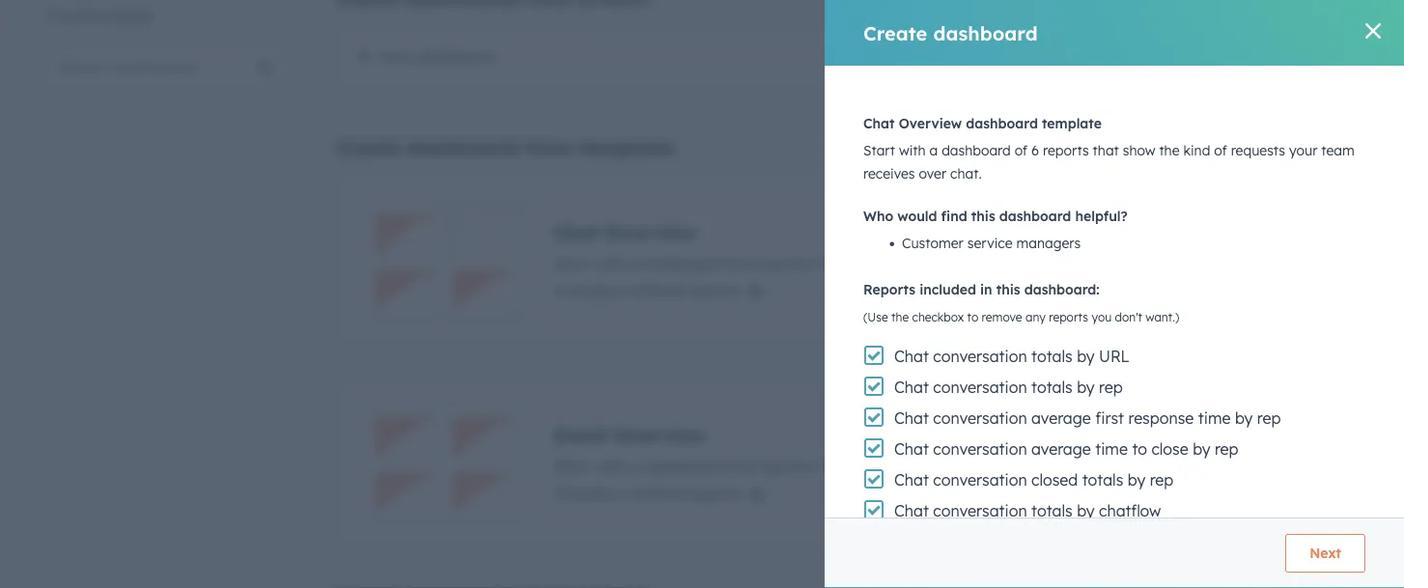 Task type: describe. For each thing, give the bounding box(es) containing it.
chat. inside start with a dashboard of 6 reports that show the kind of requests your team receives over chat.
[[950, 165, 982, 182]]

totals for chatflow
[[1031, 501, 1073, 520]]

chat overview dashboard template
[[863, 115, 1102, 132]]

first
[[1095, 408, 1124, 428]]

overview for chat overview
[[605, 220, 697, 244]]

receives for chat overview
[[1119, 253, 1178, 273]]

new dashboard
[[380, 47, 495, 67]]

a inside start with a dashboard of 6 reports that show the kind of requests your team receives over chat.
[[929, 142, 938, 159]]

chat for chat overview start with a dashboard of 6 reports that show the kind of requests your team receives over chat.
[[553, 220, 599, 244]]

want.)
[[1146, 310, 1179, 324]]

your inside start with a dashboard of 6 reports that show the kind of requests your team receives over chat.
[[1289, 142, 1318, 159]]

over for chat overview
[[1183, 253, 1214, 273]]

who
[[863, 208, 893, 225]]

reports inside start with a dashboard of 6 reports that show the kind of requests your team receives over chat.
[[1043, 142, 1089, 159]]

remove
[[982, 310, 1022, 324]]

managers
[[1016, 235, 1081, 252]]

chat for chat overview dashboard template
[[863, 115, 895, 132]]

a for email overview
[[629, 456, 639, 476]]

rep down close
[[1150, 470, 1174, 490]]

show for email overview
[[850, 456, 887, 476]]

helpful?
[[1075, 208, 1128, 225]]

email.
[[1219, 456, 1262, 476]]

dashboard inside option
[[416, 47, 495, 67]]

you
[[1092, 310, 1112, 324]]

reports inside the email overview start with a dashboard of 6 reports that show the kind of requests your team receives over email.
[[759, 456, 811, 476]]

2 14 from the left
[[93, 8, 108, 25]]

conversation for chat conversation average first response time by rep
[[933, 408, 1027, 428]]

over inside start with a dashboard of 6 reports that show the kind of requests your team receives over chat.
[[919, 165, 947, 182]]

that for chat overview
[[816, 253, 846, 273]]

receives inside start with a dashboard of 6 reports that show the kind of requests your team receives over chat.
[[863, 165, 915, 182]]

url
[[1099, 347, 1129, 366]]

chat conversation totals by rep
[[894, 378, 1123, 397]]

reports inside chat overview start with a dashboard of 6 reports that show the kind of requests your team receives over chat.
[[759, 253, 811, 273]]

response
[[1128, 408, 1194, 428]]

default for email overview
[[633, 483, 684, 503]]

totals up chatflow
[[1082, 470, 1123, 490]]

requests for chat overview
[[973, 253, 1036, 273]]

overview for email overview
[[614, 422, 706, 447]]

create dashboard
[[863, 21, 1038, 45]]

reports included in this dashboard:
[[863, 281, 1100, 298]]

any
[[1025, 310, 1046, 324]]

0 horizontal spatial to
[[967, 310, 978, 324]]

start for chat overview
[[553, 253, 590, 273]]

chat for chat conversation average first response time by rep
[[894, 408, 929, 428]]

6 inside start with a dashboard of 6 reports that show the kind of requests your team receives over chat.
[[1031, 142, 1039, 159]]

by up email.
[[1235, 408, 1253, 428]]

chat conversation average time to close by rep
[[894, 439, 1239, 459]]

with inside start with a dashboard of 6 reports that show the kind of requests your team receives over chat.
[[899, 142, 926, 159]]

closed
[[1031, 470, 1078, 490]]

by down closed
[[1077, 501, 1095, 520]]

0 vertical spatial overview
[[899, 115, 962, 132]]

start with a dashboard of 6 reports that show the kind of requests your team receives over chat.
[[863, 142, 1355, 182]]

next
[[1310, 545, 1341, 562]]

(use the checkbox to remove any reports you don't want.)
[[863, 310, 1179, 324]]

the inside the email overview start with a dashboard of 6 reports that show the kind of requests your team receives over email.
[[891, 456, 915, 476]]

rep right close
[[1215, 439, 1239, 459]]

conversation for chat conversation closed totals by rep
[[933, 470, 1027, 490]]

from
[[526, 135, 572, 159]]

start inside start with a dashboard of 6 reports that show the kind of requests your team receives over chat.
[[863, 142, 895, 159]]

New dashboard checkbox
[[336, 25, 1315, 89]]

6 inside chat overview start with a dashboard of 6 reports that show the kind of requests your team receives over chat.
[[745, 253, 754, 273]]

email overview start with a dashboard of 6 reports that show the kind of requests your team receives over email.
[[553, 422, 1262, 476]]

this for dashboard:
[[996, 281, 1020, 298]]

chat overview start with a dashboard of 6 reports that show the kind of requests your team receives over chat.
[[553, 220, 1254, 273]]

(use
[[863, 310, 888, 324]]

by up chat conversation average first response time by rep
[[1077, 378, 1095, 397]]

chat. inside chat overview start with a dashboard of 6 reports that show the kind of requests your team receives over chat.
[[1219, 253, 1254, 273]]

includes 6 default reports for chat
[[553, 281, 741, 300]]

requests for email overview
[[973, 456, 1036, 476]]



Task type: vqa. For each thing, say whether or not it's contained in the screenshot.
Connect inside the button
no



Task type: locate. For each thing, give the bounding box(es) containing it.
kind for chat overview
[[919, 253, 950, 273]]

1 vertical spatial time
[[1095, 439, 1128, 459]]

that
[[1093, 142, 1119, 159], [816, 253, 846, 273], [816, 456, 846, 476]]

a for chat overview
[[629, 253, 639, 273]]

dashboard inside the email overview start with a dashboard of 6 reports that show the kind of requests your team receives over email.
[[643, 456, 722, 476]]

0 vertical spatial that
[[1093, 142, 1119, 159]]

your inside the email overview start with a dashboard of 6 reports that show the kind of requests your team receives over email.
[[1040, 456, 1072, 476]]

overview right email
[[614, 422, 706, 447]]

0 vertical spatial average
[[1031, 408, 1091, 428]]

kind for email overview
[[919, 456, 950, 476]]

dashboards
[[406, 135, 520, 159]]

reports
[[863, 281, 916, 298]]

default for chat overview
[[633, 281, 684, 300]]

3 conversation from the top
[[933, 408, 1027, 428]]

2 vertical spatial your
[[1040, 456, 1072, 476]]

with
[[899, 142, 926, 159], [594, 253, 625, 273], [594, 456, 625, 476]]

overview down create dashboard
[[899, 115, 962, 132]]

team inside start with a dashboard of 6 reports that show the kind of requests your team receives over chat.
[[1321, 142, 1355, 159]]

receives inside chat overview start with a dashboard of 6 reports that show the kind of requests your team receives over chat.
[[1119, 253, 1178, 273]]

the inside start with a dashboard of 6 reports that show the kind of requests your team receives over chat.
[[1159, 142, 1180, 159]]

chat for chat conversation totals by rep
[[894, 378, 929, 397]]

templates
[[578, 135, 674, 159]]

1 vertical spatial overview
[[605, 220, 697, 244]]

included
[[920, 281, 976, 298]]

email
[[553, 422, 608, 447]]

1 includes from the top
[[553, 281, 615, 300]]

totals
[[1031, 347, 1073, 366], [1031, 378, 1073, 397], [1082, 470, 1123, 490], [1031, 501, 1073, 520]]

start inside chat overview start with a dashboard of 6 reports that show the kind of requests your team receives over chat.
[[553, 253, 590, 273]]

conversation up chat conversation totals by chatflow
[[933, 470, 1027, 490]]

the
[[1159, 142, 1180, 159], [891, 253, 915, 273], [891, 310, 909, 324], [891, 456, 915, 476]]

rep up first
[[1099, 378, 1123, 397]]

0 horizontal spatial create
[[336, 135, 400, 159]]

0 vertical spatial over
[[919, 165, 947, 182]]

that inside the email overview start with a dashboard of 6 reports that show the kind of requests your team receives over email.
[[816, 456, 846, 476]]

0 vertical spatial receives
[[863, 165, 915, 182]]

receives up the who
[[863, 165, 915, 182]]

1 vertical spatial default
[[633, 483, 684, 503]]

requests
[[1231, 142, 1285, 159], [973, 253, 1036, 273], [973, 456, 1036, 476]]

conversation for chat conversation totals by chatflow
[[933, 501, 1027, 520]]

0 horizontal spatial this
[[971, 208, 995, 225]]

create
[[863, 21, 927, 45], [336, 135, 400, 159]]

includes 6 default reports for email
[[553, 483, 741, 503]]

receives for email overview
[[1119, 456, 1178, 476]]

1 vertical spatial with
[[594, 253, 625, 273]]

conversation down chat conversation totals by url at right bottom
[[933, 378, 1027, 397]]

totals for rep
[[1031, 378, 1073, 397]]

by left url
[[1077, 347, 1095, 366]]

5 conversation from the top
[[933, 470, 1027, 490]]

start inside the email overview start with a dashboard of 6 reports that show the kind of requests your team receives over email.
[[553, 456, 590, 476]]

requests inside start with a dashboard of 6 reports that show the kind of requests your team receives over chat.
[[1231, 142, 1285, 159]]

with inside the email overview start with a dashboard of 6 reports that show the kind of requests your team receives over email.
[[594, 456, 625, 476]]

chat for chat conversation closed totals by rep
[[894, 470, 929, 490]]

Search search field
[[46, 47, 288, 86]]

1 14 from the left
[[58, 8, 72, 25]]

1-14 of 14 results
[[46, 8, 153, 25]]

14
[[58, 8, 72, 25], [93, 8, 108, 25]]

1 vertical spatial kind
[[919, 253, 950, 273]]

chat.
[[950, 165, 982, 182], [1219, 253, 1254, 273]]

would
[[897, 208, 937, 225]]

next button
[[1285, 534, 1365, 573]]

conversation for chat conversation average time to close by rep
[[933, 439, 1027, 459]]

1 vertical spatial create
[[336, 135, 400, 159]]

conversation for chat conversation totals by url
[[933, 347, 1027, 366]]

0 vertical spatial time
[[1198, 408, 1231, 428]]

this up service
[[971, 208, 995, 225]]

time down first
[[1095, 439, 1128, 459]]

rep up email.
[[1257, 408, 1281, 428]]

requests inside chat overview start with a dashboard of 6 reports that show the kind of requests your team receives over chat.
[[973, 253, 1036, 273]]

2 vertical spatial overview
[[614, 422, 706, 447]]

includes for email
[[553, 483, 615, 503]]

to
[[967, 310, 978, 324], [1132, 439, 1147, 459]]

template
[[1042, 115, 1102, 132]]

chat inside chat overview start with a dashboard of 6 reports that show the kind of requests your team receives over chat.
[[553, 220, 599, 244]]

2 default from the top
[[633, 483, 684, 503]]

1 vertical spatial that
[[816, 253, 846, 273]]

by
[[1077, 347, 1095, 366], [1077, 378, 1095, 397], [1235, 408, 1253, 428], [1193, 439, 1210, 459], [1128, 470, 1145, 490], [1077, 501, 1095, 520]]

start
[[863, 142, 895, 159], [553, 253, 590, 273], [553, 456, 590, 476]]

chatflow
[[1099, 501, 1161, 520]]

1 horizontal spatial time
[[1198, 408, 1231, 428]]

includes 6 default reports
[[553, 281, 741, 300], [553, 483, 741, 503]]

dashboard:
[[1024, 281, 1100, 298]]

over for email overview
[[1183, 456, 1214, 476]]

overview down templates in the top of the page
[[605, 220, 697, 244]]

don't
[[1115, 310, 1142, 324]]

2 includes 6 default reports from the top
[[553, 483, 741, 503]]

includes for chat
[[553, 281, 615, 300]]

your
[[1289, 142, 1318, 159], [1040, 253, 1072, 273], [1040, 456, 1072, 476]]

1 vertical spatial requests
[[973, 253, 1036, 273]]

create for create dashboards from templates
[[336, 135, 400, 159]]

2 vertical spatial kind
[[919, 456, 950, 476]]

2 vertical spatial a
[[629, 456, 639, 476]]

0 horizontal spatial time
[[1095, 439, 1128, 459]]

conversation down chat conversation totals by rep
[[933, 408, 1027, 428]]

that for email overview
[[816, 456, 846, 476]]

0 vertical spatial to
[[967, 310, 978, 324]]

1 vertical spatial team
[[1077, 253, 1115, 273]]

average for time
[[1031, 439, 1091, 459]]

your for email overview
[[1040, 456, 1072, 476]]

1 conversation from the top
[[933, 347, 1027, 366]]

default
[[633, 281, 684, 300], [633, 483, 684, 503]]

6
[[1031, 142, 1039, 159], [745, 253, 754, 273], [620, 281, 628, 300], [745, 456, 754, 476], [620, 483, 628, 503]]

kind inside chat overview start with a dashboard of 6 reports that show the kind of requests your team receives over chat.
[[919, 253, 950, 273]]

create for create dashboard
[[863, 21, 927, 45]]

chat for chat conversation totals by url
[[894, 347, 929, 366]]

service
[[967, 235, 1013, 252]]

2 vertical spatial receives
[[1119, 456, 1178, 476]]

1 average from the top
[[1031, 408, 1091, 428]]

rep
[[1099, 378, 1123, 397], [1257, 408, 1281, 428], [1215, 439, 1239, 459], [1150, 470, 1174, 490]]

overview
[[899, 115, 962, 132], [605, 220, 697, 244], [614, 422, 706, 447]]

2 conversation from the top
[[933, 378, 1027, 397]]

1 horizontal spatial this
[[996, 281, 1020, 298]]

0 vertical spatial team
[[1321, 142, 1355, 159]]

0 vertical spatial chat.
[[950, 165, 982, 182]]

by up chatflow
[[1128, 470, 1145, 490]]

time right response
[[1198, 408, 1231, 428]]

conversation for chat conversation totals by rep
[[933, 378, 1027, 397]]

0 vertical spatial includes 6 default reports
[[553, 281, 741, 300]]

over inside the email overview start with a dashboard of 6 reports that show the kind of requests your team receives over email.
[[1183, 456, 1214, 476]]

2 vertical spatial over
[[1183, 456, 1214, 476]]

chat for chat conversation totals by chatflow
[[894, 501, 929, 520]]

2 vertical spatial that
[[816, 456, 846, 476]]

show inside the email overview start with a dashboard of 6 reports that show the kind of requests your team receives over email.
[[850, 456, 887, 476]]

kind inside the email overview start with a dashboard of 6 reports that show the kind of requests your team receives over email.
[[919, 456, 950, 476]]

this for dashboard
[[971, 208, 995, 225]]

0 vertical spatial start
[[863, 142, 895, 159]]

average up chat conversation average time to close by rep
[[1031, 408, 1091, 428]]

receives up chatflow
[[1119, 456, 1178, 476]]

average for first
[[1031, 408, 1091, 428]]

conversation up chat conversation closed totals by rep
[[933, 439, 1027, 459]]

1 vertical spatial includes 6 default reports
[[553, 483, 741, 503]]

1 vertical spatial this
[[996, 281, 1020, 298]]

to left close
[[1132, 439, 1147, 459]]

team
[[1321, 142, 1355, 159], [1077, 253, 1115, 273], [1077, 456, 1115, 476]]

2 vertical spatial with
[[594, 456, 625, 476]]

0 vertical spatial a
[[929, 142, 938, 159]]

that inside chat overview start with a dashboard of 6 reports that show the kind of requests your team receives over chat.
[[816, 253, 846, 273]]

to down reports included in this dashboard:
[[967, 310, 978, 324]]

customer
[[902, 235, 964, 252]]

1 vertical spatial average
[[1031, 439, 1091, 459]]

over inside chat overview start with a dashboard of 6 reports that show the kind of requests your team receives over chat.
[[1183, 253, 1214, 273]]

1 vertical spatial show
[[850, 253, 887, 273]]

overview inside the email overview start with a dashboard of 6 reports that show the kind of requests your team receives over email.
[[614, 422, 706, 447]]

totals down closed
[[1031, 501, 1073, 520]]

2 vertical spatial team
[[1077, 456, 1115, 476]]

1 vertical spatial includes
[[553, 483, 615, 503]]

find
[[941, 208, 967, 225]]

new
[[380, 47, 412, 67]]

with inside chat overview start with a dashboard of 6 reports that show the kind of requests your team receives over chat.
[[594, 253, 625, 273]]

0 horizontal spatial 14
[[58, 8, 72, 25]]

2 vertical spatial show
[[850, 456, 887, 476]]

customer service managers
[[902, 235, 1081, 252]]

1 vertical spatial receives
[[1119, 253, 1178, 273]]

receives
[[863, 165, 915, 182], [1119, 253, 1178, 273], [1119, 456, 1178, 476]]

receives up want.)
[[1119, 253, 1178, 273]]

show inside chat overview start with a dashboard of 6 reports that show the kind of requests your team receives over chat.
[[850, 253, 887, 273]]

includes
[[553, 281, 615, 300], [553, 483, 615, 503]]

chat for chat conversation average time to close by rep
[[894, 439, 929, 459]]

2 includes from the top
[[553, 483, 615, 503]]

in
[[980, 281, 992, 298]]

chat conversation closed totals by rep
[[894, 470, 1174, 490]]

time
[[1198, 408, 1231, 428], [1095, 439, 1128, 459]]

1 horizontal spatial create
[[863, 21, 927, 45]]

1 vertical spatial your
[[1040, 253, 1072, 273]]

0 vertical spatial includes
[[553, 281, 615, 300]]

1 vertical spatial over
[[1183, 253, 1214, 273]]

dashboard inside start with a dashboard of 6 reports that show the kind of requests your team receives over chat.
[[942, 142, 1011, 159]]

overview inside chat overview start with a dashboard of 6 reports that show the kind of requests your team receives over chat.
[[605, 220, 697, 244]]

team for email overview
[[1077, 456, 1115, 476]]

kind inside start with a dashboard of 6 reports that show the kind of requests your team receives over chat.
[[1183, 142, 1210, 159]]

0 vertical spatial create
[[863, 21, 927, 45]]

reports
[[1043, 142, 1089, 159], [759, 253, 811, 273], [689, 281, 741, 300], [1049, 310, 1088, 324], [759, 456, 811, 476], [689, 483, 741, 503]]

0 horizontal spatial chat.
[[950, 165, 982, 182]]

conversation up chat conversation totals by rep
[[933, 347, 1027, 366]]

team inside chat overview start with a dashboard of 6 reports that show the kind of requests your team receives over chat.
[[1077, 253, 1115, 273]]

that inside start with a dashboard of 6 reports that show the kind of requests your team receives over chat.
[[1093, 142, 1119, 159]]

average up closed
[[1031, 439, 1091, 459]]

kind
[[1183, 142, 1210, 159], [919, 253, 950, 273], [919, 456, 950, 476]]

over
[[919, 165, 947, 182], [1183, 253, 1214, 273], [1183, 456, 1214, 476]]

1 default from the top
[[633, 281, 684, 300]]

show for chat overview
[[850, 253, 887, 273]]

by right close
[[1193, 439, 1210, 459]]

the inside chat overview start with a dashboard of 6 reports that show the kind of requests your team receives over chat.
[[891, 253, 915, 273]]

requests inside the email overview start with a dashboard of 6 reports that show the kind of requests your team receives over email.
[[973, 456, 1036, 476]]

this right in
[[996, 281, 1020, 298]]

with for chat overview
[[594, 253, 625, 273]]

average
[[1031, 408, 1091, 428], [1031, 439, 1091, 459]]

show inside start with a dashboard of 6 reports that show the kind of requests your team receives over chat.
[[1123, 142, 1155, 159]]

2 average from the top
[[1031, 439, 1091, 459]]

conversation
[[933, 347, 1027, 366], [933, 378, 1027, 397], [933, 408, 1027, 428], [933, 439, 1027, 459], [933, 470, 1027, 490], [933, 501, 1027, 520]]

this
[[971, 208, 995, 225], [996, 281, 1020, 298]]

0 vertical spatial this
[[971, 208, 995, 225]]

0 vertical spatial with
[[899, 142, 926, 159]]

0 vertical spatial show
[[1123, 142, 1155, 159]]

1 includes 6 default reports from the top
[[553, 281, 741, 300]]

a
[[929, 142, 938, 159], [629, 253, 639, 273], [629, 456, 639, 476]]

chat
[[863, 115, 895, 132], [553, 220, 599, 244], [894, 347, 929, 366], [894, 378, 929, 397], [894, 408, 929, 428], [894, 439, 929, 459], [894, 470, 929, 490], [894, 501, 929, 520]]

receives inside the email overview start with a dashboard of 6 reports that show the kind of requests your team receives over email.
[[1119, 456, 1178, 476]]

chat conversation totals by chatflow
[[894, 501, 1161, 520]]

6 inside the email overview start with a dashboard of 6 reports that show the kind of requests your team receives over email.
[[745, 456, 754, 476]]

1 horizontal spatial 14
[[93, 8, 108, 25]]

of
[[76, 8, 89, 25], [1015, 142, 1028, 159], [1214, 142, 1227, 159], [726, 253, 741, 273], [954, 253, 969, 273], [726, 456, 741, 476], [954, 456, 969, 476]]

a inside the email overview start with a dashboard of 6 reports that show the kind of requests your team receives over email.
[[629, 456, 639, 476]]

2 vertical spatial start
[[553, 456, 590, 476]]

4 conversation from the top
[[933, 439, 1027, 459]]

0 vertical spatial your
[[1289, 142, 1318, 159]]

1 vertical spatial to
[[1132, 439, 1147, 459]]

chat conversation average first response time by rep
[[894, 408, 1281, 428]]

start for email overview
[[553, 456, 590, 476]]

1 vertical spatial start
[[553, 253, 590, 273]]

conversation down chat conversation closed totals by rep
[[933, 501, 1027, 520]]

close image
[[1365, 23, 1381, 39]]

0 vertical spatial requests
[[1231, 142, 1285, 159]]

chat conversation totals by url
[[894, 347, 1129, 366]]

create dashboards from templates
[[336, 135, 674, 159]]

dashboard inside chat overview start with a dashboard of 6 reports that show the kind of requests your team receives over chat.
[[643, 253, 722, 273]]

your for chat overview
[[1040, 253, 1072, 273]]

who would find this dashboard helpful?
[[863, 208, 1128, 225]]

your inside chat overview start with a dashboard of 6 reports that show the kind of requests your team receives over chat.
[[1040, 253, 1072, 273]]

totals for url
[[1031, 347, 1073, 366]]

dashboard
[[933, 21, 1038, 45], [416, 47, 495, 67], [966, 115, 1038, 132], [942, 142, 1011, 159], [999, 208, 1071, 225], [643, 253, 722, 273], [643, 456, 722, 476]]

1 horizontal spatial to
[[1132, 439, 1147, 459]]

close
[[1152, 439, 1188, 459]]

team inside the email overview start with a dashboard of 6 reports that show the kind of requests your team receives over email.
[[1077, 456, 1115, 476]]

team for chat overview
[[1077, 253, 1115, 273]]

show
[[1123, 142, 1155, 159], [850, 253, 887, 273], [850, 456, 887, 476]]

6 conversation from the top
[[933, 501, 1027, 520]]

results
[[111, 8, 153, 25]]

1 vertical spatial chat.
[[1219, 253, 1254, 273]]

1 vertical spatial a
[[629, 253, 639, 273]]

totals up chat conversation average first response time by rep
[[1031, 378, 1073, 397]]

1 horizontal spatial chat.
[[1219, 253, 1254, 273]]

totals down any
[[1031, 347, 1073, 366]]

None checkbox
[[336, 175, 1315, 347], [336, 378, 1315, 549], [336, 175, 1315, 347], [336, 378, 1315, 549]]

1-
[[46, 8, 58, 25]]

0 vertical spatial default
[[633, 281, 684, 300]]

0 vertical spatial kind
[[1183, 142, 1210, 159]]

a inside chat overview start with a dashboard of 6 reports that show the kind of requests your team receives over chat.
[[629, 253, 639, 273]]

checkbox
[[912, 310, 964, 324]]

with for email overview
[[594, 456, 625, 476]]

2 vertical spatial requests
[[973, 456, 1036, 476]]



